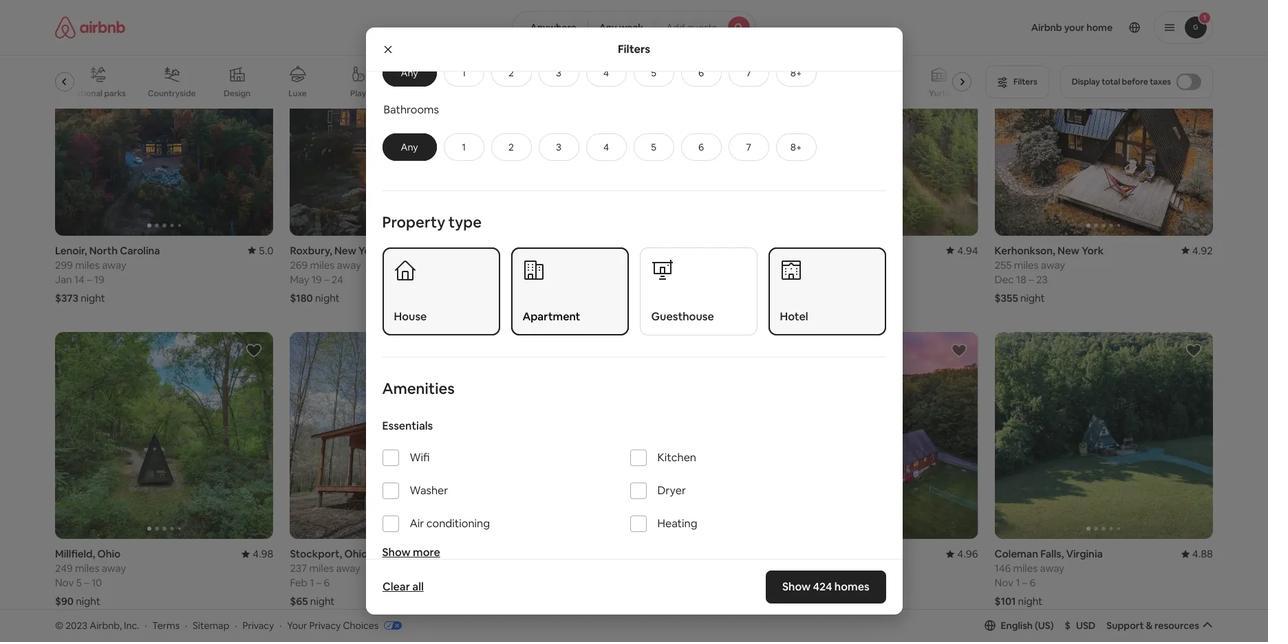 Task type: describe. For each thing, give the bounding box(es) containing it.
group for millfield, ohio 249 miles away nov 5 – 10 $90 night
[[55, 332, 273, 540]]

7 for "7" button associated with first the 1 button from the top of the filters dialog 5 'button'
[[746, 67, 751, 79]]

moorefield,
[[760, 244, 815, 257]]

guests
[[687, 21, 717, 34]]

new for dec 18 – 23
[[1058, 244, 1080, 257]]

0 horizontal spatial 4.94
[[488, 548, 508, 561]]

12
[[781, 577, 791, 590]]

nov inside livingston manor, new york 246 miles away nov 12 – 17 $610 night
[[760, 577, 779, 590]]

taxes
[[1150, 76, 1171, 87]]

299
[[55, 258, 73, 271]]

show for show map
[[602, 559, 627, 572]]

$65
[[290, 595, 308, 608]]

$ usd
[[1065, 620, 1096, 632]]

24
[[332, 273, 343, 286]]

4.86
[[723, 548, 743, 561]]

$
[[1065, 620, 1071, 632]]

$101
[[995, 595, 1016, 608]]

269 for may 19 – 24
[[290, 258, 308, 272]]

4.97 out of 5 average rating image for roxbury, new york 269 miles away may 19 – 24 $180 night
[[477, 244, 508, 257]]

6 inside coleman falls, virginia 146 miles away nov 1 – 6 $101 night
[[1030, 577, 1036, 590]]

kerhonkson, new york 255 miles away dec 18 – 23 $355 night
[[995, 244, 1104, 305]]

1 1 button from the top
[[444, 59, 484, 87]]

5 for 5 'button' corresponding to 1st the 1 button from the bottom
[[651, 141, 656, 153]]

– inside millfield, ohio 249 miles away nov 5 – 10 $90 night
[[84, 577, 89, 590]]

anywhere button
[[513, 11, 588, 44]]

4.88 out of 5 average rating image
[[1181, 548, 1213, 561]]

$610
[[760, 595, 783, 608]]

falls,
[[1041, 548, 1064, 561]]

18 inside roxbury, new york 269 miles away may 13 – 18
[[566, 273, 577, 286]]

night inside roxbury, new york 269 miles away may 19 – 24 $180 night
[[315, 291, 340, 305]]

4.92 out of 5 average rating image
[[1181, 244, 1213, 257]]

map
[[629, 559, 649, 572]]

miles for kerhonkson, new york 255 miles away dec 18 – 23 $355 night
[[1014, 258, 1039, 272]]

1 privacy from the left
[[243, 620, 274, 632]]

237
[[290, 562, 307, 575]]

any element for any button corresponding to first the 1 button from the top of the filters dialog
[[397, 67, 422, 79]]

4.98 out of 5 average rating image
[[242, 548, 273, 561]]

away inside millfield, ohio 249 miles away nov 5 – 10 $90 night
[[102, 562, 126, 575]]

4 button for 5 'button' corresponding to 1st the 1 button from the bottom
[[586, 133, 627, 161]]

miles for roxbury, new york 269 miles away may 19 – 24 $180 night
[[310, 258, 335, 272]]

76
[[760, 258, 771, 272]]

north
[[89, 244, 118, 257]]

off-the-grid
[[642, 88, 689, 99]]

guesthouse
[[651, 310, 714, 324]]

7 button for first the 1 button from the top of the filters dialog 5 'button'
[[728, 59, 769, 87]]

8+ element for "7" button associated with first the 1 button from the top of the filters dialog 5 'button'
[[791, 67, 802, 79]]

$355
[[995, 291, 1018, 305]]

2 · from the left
[[185, 620, 187, 632]]

2 button for 1st the 1 button from the bottom
[[491, 133, 532, 161]]

english (us)
[[1001, 620, 1054, 632]]

3 button for 5 'button' corresponding to 1st the 1 button from the bottom 4 button
[[539, 133, 579, 161]]

146
[[995, 562, 1011, 575]]

property
[[382, 213, 445, 232]]

group for stockport, ohio 237 miles away feb 1 – 6 $65 night
[[290, 332, 508, 540]]

8+ for the 8+ 'element' for "7" button associated with first the 1 button from the top of the filters dialog 5 'button'
[[791, 67, 802, 79]]

(us)
[[1035, 620, 1054, 632]]

any for first the 1 button from the top of the filters dialog
[[401, 67, 418, 79]]

the-
[[657, 88, 674, 99]]

kerhonkson, new york
[[525, 548, 634, 561]]

8+ button for "7" button associated with first the 1 button from the top of the filters dialog 5 'button'
[[776, 59, 817, 87]]

dec
[[995, 273, 1014, 286]]

terms link
[[152, 620, 180, 632]]

wifi
[[410, 451, 430, 465]]

coleman falls, virginia 146 miles away nov 1 – 6 $101 night
[[995, 548, 1103, 608]]

13
[[547, 273, 557, 286]]

miles inside stockport, ohio 237 miles away feb 1 – 6 $65 night
[[309, 562, 334, 575]]

7 button for 5 'button' corresponding to 1st the 1 button from the bottom
[[728, 133, 769, 161]]

washer
[[410, 484, 448, 498]]

display
[[1072, 76, 1100, 87]]

any inside any week button
[[599, 21, 617, 34]]

5 inside millfield, ohio 249 miles away nov 5 – 10 $90 night
[[76, 577, 82, 590]]

&
[[1146, 620, 1153, 632]]

19 inside lenoir, north carolina 299 miles away jan 14 – 19 $373 night
[[94, 273, 104, 286]]

4.96 out of 5 average rating image
[[946, 548, 978, 561]]

1 · from the left
[[145, 620, 147, 632]]

none search field containing anywhere
[[513, 11, 755, 44]]

filters
[[618, 42, 650, 56]]

virginia for coleman falls, virginia 146 miles away nov 1 – 6 $101 night
[[1066, 548, 1103, 561]]

show 424 homes
[[782, 580, 870, 595]]

$349
[[760, 291, 784, 305]]

may for may 13 – 18
[[525, 273, 544, 286]]

4 · from the left
[[280, 620, 282, 632]]

choices
[[343, 620, 379, 632]]

show 424 homes link
[[766, 571, 886, 604]]

nov inside coleman falls, virginia 146 miles away nov 1 – 6 $101 night
[[995, 577, 1014, 590]]

property type
[[382, 213, 482, 232]]

dryer
[[658, 484, 686, 498]]

miles for lenoir, north carolina 299 miles away jan 14 – 19 $373 night
[[75, 258, 100, 271]]

night inside millfield, ohio 249 miles away nov 5 – 10 $90 night
[[76, 595, 100, 608]]

sitemap
[[193, 620, 229, 632]]

246
[[760, 562, 778, 575]]

display total before taxes button
[[1060, 65, 1213, 98]]

amenities
[[382, 379, 455, 398]]

4.96
[[957, 548, 978, 561]]

hotel button
[[768, 248, 886, 336]]

5.0 out of 5 average rating image
[[248, 244, 273, 257]]

269 for may 13 – 18
[[525, 258, 543, 271]]

show for show more
[[382, 546, 411, 560]]

any button for first the 1 button from the top of the filters dialog
[[382, 59, 437, 87]]

group for roxbury, new york 269 miles away may 13 – 18
[[525, 28, 743, 236]]

group for livingston manor, new york 246 miles away nov 12 – 17 $610 night
[[760, 332, 978, 540]]

show more
[[382, 546, 440, 560]]

livingston
[[760, 548, 810, 561]]

west
[[817, 244, 843, 257]]

carolina
[[120, 244, 160, 257]]

countryside
[[148, 88, 196, 99]]

kerhonkson, for kerhonkson, new york 255 miles away dec 18 – 23 $355 night
[[995, 244, 1056, 257]]

show more button
[[382, 546, 440, 560]]

4.94 out of 5 average rating image for moorefield, west virginia 76 miles away nov 1 – 6 $349
[[946, 244, 978, 257]]

ohio for stockport, ohio
[[344, 548, 368, 561]]

kitchen
[[658, 451, 696, 465]]

3 · from the left
[[235, 620, 237, 632]]

$90
[[55, 595, 74, 608]]

7 for "7" button corresponding to 5 'button' corresponding to 1st the 1 button from the bottom
[[746, 141, 751, 153]]

23
[[1036, 273, 1048, 286]]

6 button for first the 1 button from the top of the filters dialog 5 'button'
[[681, 59, 722, 87]]

national parks
[[70, 88, 126, 99]]

york for roxbury, new york 269 miles away may 13 – 18
[[594, 244, 616, 257]]

bathrooms
[[384, 102, 439, 117]]

manor,
[[812, 548, 845, 561]]

– for roxbury, new york 269 miles away may 19 – 24 $180 night
[[324, 273, 329, 286]]

– for coleman falls, virginia 146 miles away nov 1 – 6 $101 night
[[1022, 577, 1028, 590]]

3 for 1st the 1 button from the bottom
[[556, 141, 562, 153]]

house button
[[382, 248, 500, 336]]

total
[[1102, 76, 1120, 87]]

add to wishlist: livingston manor, new york image
[[951, 342, 967, 359]]

add guests
[[666, 21, 717, 34]]

house
[[394, 310, 427, 324]]

privacy link
[[243, 620, 274, 632]]

©
[[55, 620, 63, 632]]

york inside livingston manor, new york 246 miles away nov 12 – 17 $610 night
[[871, 548, 893, 561]]

may for may 19 – 24
[[290, 273, 309, 286]]

essentials
[[382, 419, 433, 434]]

3 button for 4 button corresponding to first the 1 button from the top of the filters dialog 5 'button'
[[539, 59, 579, 87]]

apartment
[[523, 310, 580, 324]]

any element for any button associated with 1st the 1 button from the bottom
[[397, 141, 422, 153]]

– for lenoir, north carolina 299 miles away jan 14 – 19 $373 night
[[87, 273, 92, 286]]

virginia for moorefield, west virginia 76 miles away nov 1 – 6 $349
[[845, 244, 882, 257]]

any week button
[[588, 11, 655, 44]]

© 2023 airbnb, inc. ·
[[55, 620, 147, 632]]

4.97 for roxbury, new york 269 miles away may 13 – 18
[[723, 244, 743, 257]]

miles for moorefield, west virginia 76 miles away nov 1 – 6 $349
[[774, 258, 798, 272]]

air conditioning
[[410, 517, 490, 531]]

away for lenoir, north carolina 299 miles away jan 14 – 19 $373 night
[[102, 258, 126, 271]]

sitemap link
[[193, 620, 229, 632]]

roxbury, new york 269 miles away may 19 – 24 $180 night
[[290, 244, 381, 305]]



Task type: locate. For each thing, give the bounding box(es) containing it.
miles up 13
[[545, 258, 570, 271]]

– inside roxbury, new york 269 miles away may 19 – 24 $180 night
[[324, 273, 329, 286]]

may inside roxbury, new york 269 miles away may 19 – 24 $180 night
[[290, 273, 309, 286]]

away inside coleman falls, virginia 146 miles away nov 1 – 6 $101 night
[[1040, 562, 1065, 575]]

2 1 button from the top
[[444, 133, 484, 161]]

1 vertical spatial 1 button
[[444, 133, 484, 161]]

17
[[801, 577, 811, 590]]

$373
[[55, 291, 78, 305]]

any element down bathrooms
[[397, 141, 422, 153]]

– inside livingston manor, new york 246 miles away nov 12 – 17 $610 night
[[793, 577, 798, 590]]

english
[[1001, 620, 1033, 632]]

6 button for 5 'button' corresponding to 1st the 1 button from the bottom
[[681, 133, 722, 161]]

privacy left your
[[243, 620, 274, 632]]

1 8+ element from the top
[[791, 67, 802, 79]]

1 8+ button from the top
[[776, 59, 817, 87]]

4 for 5 'button' corresponding to 1st the 1 button from the bottom
[[604, 141, 609, 153]]

2 ohio from the left
[[344, 548, 368, 561]]

4.94 out of 5 average rating image for stockport, ohio 237 miles away feb 1 – 6 $65 night
[[477, 548, 508, 561]]

1 vertical spatial any
[[401, 67, 418, 79]]

5 down the off-
[[651, 141, 656, 153]]

1 vertical spatial kerhonkson,
[[525, 548, 586, 561]]

privacy right your
[[309, 620, 341, 632]]

0 vertical spatial 5
[[651, 67, 656, 79]]

off-
[[642, 88, 657, 99]]

2 4.97 out of 5 average rating image from the left
[[477, 244, 508, 257]]

conditioning
[[427, 517, 490, 531]]

play
[[350, 88, 366, 99]]

0 vertical spatial 6 button
[[681, 59, 722, 87]]

2 7 from the top
[[746, 141, 751, 153]]

2 for first the 1 button from the top of the filters dialog
[[509, 67, 514, 79]]

None search field
[[513, 11, 755, 44]]

virginia inside coleman falls, virginia 146 miles away nov 1 – 6 $101 night
[[1066, 548, 1103, 561]]

0 horizontal spatial privacy
[[243, 620, 274, 632]]

5 button down the off-
[[633, 133, 674, 161]]

2 6 button from the top
[[681, 133, 722, 161]]

ohio for millfield, ohio
[[97, 548, 121, 561]]

new inside roxbury, new york 269 miles away may 13 – 18
[[569, 244, 591, 257]]

1 3 from the top
[[556, 67, 562, 79]]

night inside stockport, ohio 237 miles away feb 1 – 6 $65 night
[[310, 595, 335, 608]]

1 vertical spatial 4
[[604, 141, 609, 153]]

– inside moorefield, west virginia 76 miles away nov 1 – 6 $349
[[787, 273, 793, 286]]

york for roxbury, new york 269 miles away may 19 – 24 $180 night
[[359, 244, 381, 257]]

· left your
[[280, 620, 282, 632]]

away down falls,
[[1040, 562, 1065, 575]]

terms
[[152, 620, 180, 632]]

add to wishlist: coleman falls, virginia image
[[1186, 342, 1202, 359]]

1 inside coleman falls, virginia 146 miles away nov 1 – 6 $101 night
[[1016, 577, 1020, 590]]

– right 14
[[87, 273, 92, 286]]

nov down 249
[[55, 577, 74, 590]]

– inside lenoir, north carolina 299 miles away jan 14 – 19 $373 night
[[87, 273, 92, 286]]

miles down stockport,
[[309, 562, 334, 575]]

1 vertical spatial 7 button
[[728, 133, 769, 161]]

0 vertical spatial 7 button
[[728, 59, 769, 87]]

show map button
[[589, 549, 680, 582]]

any week
[[599, 21, 644, 34]]

4.86 out of 5 average rating image
[[712, 548, 743, 561]]

0 vertical spatial kerhonkson,
[[995, 244, 1056, 257]]

8+ up houseboats
[[791, 67, 802, 79]]

away up "10"
[[102, 562, 126, 575]]

nov inside moorefield, west virginia 76 miles away nov 1 – 6 $349
[[760, 273, 779, 286]]

roxbury, inside roxbury, new york 269 miles away may 19 – 24 $180 night
[[290, 244, 332, 257]]

0 horizontal spatial 4.94 out of 5 average rating image
[[477, 548, 508, 561]]

group for kerhonkson, new york 255 miles away dec 18 – 23 $355 night
[[995, 28, 1213, 236]]

– left 17
[[793, 577, 798, 590]]

1 horizontal spatial 19
[[312, 273, 322, 286]]

miles inside moorefield, west virginia 76 miles away nov 1 – 6 $349
[[774, 258, 798, 272]]

1 horizontal spatial virginia
[[1066, 548, 1103, 561]]

away inside moorefield, west virginia 76 miles away nov 1 – 6 $349
[[800, 258, 825, 272]]

0 horizontal spatial 4.97
[[488, 244, 508, 257]]

2 for 1st the 1 button from the bottom
[[509, 141, 514, 153]]

away for moorefield, west virginia 76 miles away nov 1 – 6 $349
[[800, 258, 825, 272]]

add to wishlist: kerhonkson, new york image
[[716, 342, 732, 359]]

away inside kerhonkson, new york 255 miles away dec 18 – 23 $355 night
[[1041, 258, 1065, 272]]

show
[[382, 546, 411, 560], [602, 559, 627, 572], [782, 580, 811, 595]]

may inside roxbury, new york 269 miles away may 13 – 18
[[525, 273, 544, 286]]

miles up "10"
[[75, 562, 99, 575]]

resources
[[1155, 620, 1199, 632]]

2023
[[66, 620, 88, 632]]

away for coleman falls, virginia 146 miles away nov 1 – 6 $101 night
[[1040, 562, 1065, 575]]

miles for roxbury, new york 269 miles away may 13 – 18
[[545, 258, 570, 271]]

1 horizontal spatial 4.97 out of 5 average rating image
[[712, 244, 743, 257]]

4.97 out of 5 average rating image left moorefield,
[[712, 244, 743, 257]]

group for lenoir, north carolina 299 miles away jan 14 – 19 $373 night
[[55, 28, 273, 236]]

2 button
[[491, 59, 532, 87], [491, 133, 532, 161]]

2 privacy from the left
[[309, 620, 341, 632]]

ohio inside millfield, ohio 249 miles away nov 5 – 10 $90 night
[[97, 548, 121, 561]]

1 4 button from the top
[[586, 59, 627, 87]]

any button up bathrooms
[[382, 59, 437, 87]]

2 4 button from the top
[[586, 133, 627, 161]]

1 5 button from the top
[[633, 59, 674, 87]]

nov inside millfield, ohio 249 miles away nov 5 – 10 $90 night
[[55, 577, 74, 590]]

air
[[410, 517, 424, 531]]

miles inside livingston manor, new york 246 miles away nov 12 – 17 $610 night
[[780, 562, 804, 575]]

0 vertical spatial 3 button
[[539, 59, 579, 87]]

ohio
[[97, 548, 121, 561], [344, 548, 368, 561]]

1 8+ from the top
[[791, 67, 802, 79]]

424
[[813, 580, 832, 595]]

2 vertical spatial any
[[401, 141, 418, 153]]

guesthouse button
[[640, 248, 757, 336]]

0 vertical spatial any element
[[397, 67, 422, 79]]

week
[[619, 21, 644, 34]]

0 vertical spatial 4 button
[[586, 59, 627, 87]]

1 vertical spatial virginia
[[1066, 548, 1103, 561]]

3 for first the 1 button from the top of the filters dialog
[[556, 67, 562, 79]]

any button down bathrooms
[[382, 133, 437, 161]]

miles inside roxbury, new york 269 miles away may 13 – 18
[[545, 258, 570, 271]]

18 right 13
[[566, 273, 577, 286]]

1 horizontal spatial 4.94 out of 5 average rating image
[[946, 244, 978, 257]]

virginia inside moorefield, west virginia 76 miles away nov 1 – 6 $349
[[845, 244, 882, 257]]

2 4 from the top
[[604, 141, 609, 153]]

0 horizontal spatial virginia
[[845, 244, 882, 257]]

night down 17
[[785, 595, 810, 608]]

269 up apartment
[[525, 258, 543, 271]]

1 vertical spatial 5
[[651, 141, 656, 153]]

6
[[698, 67, 704, 79], [698, 141, 704, 153], [795, 273, 801, 286], [324, 577, 330, 590], [1030, 577, 1036, 590]]

miles inside millfield, ohio 249 miles away nov 5 – 10 $90 night
[[75, 562, 99, 575]]

miles inside roxbury, new york 269 miles away may 19 – 24 $180 night
[[310, 258, 335, 272]]

night inside coleman falls, virginia 146 miles away nov 1 – 6 $101 night
[[1018, 595, 1043, 608]]

0 horizontal spatial 18
[[566, 273, 577, 286]]

1 horizontal spatial privacy
[[309, 620, 341, 632]]

2 8+ button from the top
[[776, 133, 817, 161]]

3
[[556, 67, 562, 79], [556, 141, 562, 153]]

type
[[449, 213, 482, 232]]

1 horizontal spatial roxbury,
[[525, 244, 567, 257]]

1 vertical spatial any button
[[382, 133, 437, 161]]

1 3 button from the top
[[539, 59, 579, 87]]

clear
[[382, 580, 410, 595]]

show left more
[[382, 546, 411, 560]]

1 6 button from the top
[[681, 59, 722, 87]]

2 18 from the left
[[1016, 273, 1027, 286]]

– for kerhonkson, new york 255 miles away dec 18 – 23 $355 night
[[1029, 273, 1034, 286]]

0 vertical spatial 7
[[746, 67, 751, 79]]

1 7 from the top
[[746, 67, 751, 79]]

night inside kerhonkson, new york 255 miles away dec 18 – 23 $355 night
[[1021, 291, 1045, 305]]

houseboats
[[791, 88, 838, 99]]

roxbury, inside roxbury, new york 269 miles away may 13 – 18
[[525, 244, 567, 257]]

1 button
[[444, 59, 484, 87], [444, 133, 484, 161]]

– inside stockport, ohio 237 miles away feb 1 – 6 $65 night
[[316, 577, 322, 590]]

8+ element up houseboats
[[791, 67, 802, 79]]

parks
[[104, 88, 126, 99]]

stockport,
[[290, 548, 342, 561]]

4 for first the 1 button from the top of the filters dialog 5 'button'
[[604, 67, 609, 79]]

heating
[[658, 517, 698, 531]]

1 inside stockport, ohio 237 miles away feb 1 – 6 $65 night
[[310, 577, 314, 590]]

miles for coleman falls, virginia 146 miles away nov 1 – 6 $101 night
[[1013, 562, 1038, 575]]

1 vertical spatial 4.94
[[488, 548, 508, 561]]

4.97 out of 5 average rating image down type
[[477, 244, 508, 257]]

– inside roxbury, new york 269 miles away may 13 – 18
[[559, 273, 564, 286]]

miles up 23
[[1014, 258, 1039, 272]]

1 4.97 from the left
[[723, 244, 743, 257]]

1 vertical spatial 3
[[556, 141, 562, 153]]

nov down 76 in the top of the page
[[760, 273, 779, 286]]

5 button for 1st the 1 button from the bottom
[[633, 133, 674, 161]]

1 inside moorefield, west virginia 76 miles away nov 1 – 6 $349
[[781, 273, 785, 286]]

roxbury, up 24
[[290, 244, 332, 257]]

0 horizontal spatial ohio
[[97, 548, 121, 561]]

may up $180
[[290, 273, 309, 286]]

luxe
[[289, 88, 307, 99]]

1 vertical spatial 7
[[746, 141, 751, 153]]

0 vertical spatial 4
[[604, 67, 609, 79]]

2 roxbury, from the left
[[290, 244, 332, 257]]

york for kerhonkson, new york 255 miles away dec 18 – 23 $355 night
[[1082, 244, 1104, 257]]

– right 13
[[559, 273, 564, 286]]

2 4.97 from the left
[[488, 244, 508, 257]]

any
[[599, 21, 617, 34], [401, 67, 418, 79], [401, 141, 418, 153]]

night right $65
[[310, 595, 335, 608]]

1 vertical spatial any element
[[397, 141, 422, 153]]

– down coleman
[[1022, 577, 1028, 590]]

any left week
[[599, 21, 617, 34]]

1 18 from the left
[[566, 273, 577, 286]]

new for may 19 – 24
[[334, 244, 356, 257]]

1 vertical spatial 8+
[[791, 141, 802, 153]]

18 inside kerhonkson, new york 255 miles away dec 18 – 23 $355 night
[[1016, 273, 1027, 286]]

add to wishlist: kerhonkson, new york image
[[1186, 39, 1202, 55]]

19 inside roxbury, new york 269 miles away may 19 – 24 $180 night
[[312, 273, 322, 286]]

add guests button
[[655, 11, 755, 44]]

night down 23
[[1021, 291, 1045, 305]]

1 any element from the top
[[397, 67, 422, 79]]

10
[[91, 577, 102, 590]]

kerhonkson, inside kerhonkson, new york 255 miles away dec 18 – 23 $355 night
[[995, 244, 1056, 257]]

apartment button
[[511, 248, 629, 336]]

0 vertical spatial any button
[[382, 59, 437, 87]]

6 inside stockport, ohio 237 miles away feb 1 – 6 $65 night
[[324, 577, 330, 590]]

8+ down houseboats
[[791, 141, 802, 153]]

hotel
[[780, 310, 808, 324]]

privacy
[[243, 620, 274, 632], [309, 620, 341, 632]]

miles inside kerhonkson, new york 255 miles away dec 18 – 23 $355 night
[[1014, 258, 1039, 272]]

1 4 from the top
[[604, 67, 609, 79]]

5 button up the off-
[[633, 59, 674, 87]]

0 horizontal spatial may
[[290, 273, 309, 286]]

display total before taxes
[[1072, 76, 1171, 87]]

2 may from the left
[[290, 273, 309, 286]]

– left 23
[[1029, 273, 1034, 286]]

1 7 button from the top
[[728, 59, 769, 87]]

5 left "10"
[[76, 577, 82, 590]]

miles up 12
[[780, 562, 804, 575]]

2 7 button from the top
[[728, 133, 769, 161]]

away for roxbury, new york 269 miles away may 13 – 18
[[572, 258, 596, 271]]

york inside roxbury, new york 269 miles away may 13 – 18
[[594, 244, 616, 257]]

$180
[[290, 291, 313, 305]]

0 horizontal spatial 269
[[290, 258, 308, 272]]

show for show 424 homes
[[782, 580, 811, 595]]

2 button for first the 1 button from the top of the filters dialog
[[491, 59, 532, 87]]

clear all
[[382, 580, 423, 595]]

– inside coleman falls, virginia 146 miles away nov 1 – 6 $101 night
[[1022, 577, 1028, 590]]

4.92
[[1192, 244, 1213, 257]]

miles down moorefield,
[[774, 258, 798, 272]]

kerhonkson, for kerhonkson, new york
[[525, 548, 586, 561]]

· right inc.
[[145, 620, 147, 632]]

0 vertical spatial virginia
[[845, 244, 882, 257]]

0 vertical spatial 8+ element
[[791, 67, 802, 79]]

1 vertical spatial 5 button
[[633, 133, 674, 161]]

5 button
[[633, 59, 674, 87], [633, 133, 674, 161]]

york inside roxbury, new york 269 miles away may 19 – 24 $180 night
[[359, 244, 381, 257]]

york for kerhonkson, new york
[[612, 548, 634, 561]]

ohio inside stockport, ohio 237 miles away feb 1 – 6 $65 night
[[344, 548, 368, 561]]

any button for 1st the 1 button from the bottom
[[382, 133, 437, 161]]

show inside button
[[602, 559, 627, 572]]

away inside lenoir, north carolina 299 miles away jan 14 – 19 $373 night
[[102, 258, 126, 271]]

away down west
[[800, 258, 825, 272]]

6 button up grid
[[681, 59, 722, 87]]

show map
[[602, 559, 649, 572]]

2 3 from the top
[[556, 141, 562, 153]]

0 vertical spatial 8+ button
[[776, 59, 817, 87]]

all
[[412, 580, 423, 595]]

any for 1st the 1 button from the bottom
[[401, 141, 418, 153]]

2 any button from the top
[[382, 133, 437, 161]]

roxbury, for roxbury, new york 269 miles away may 13 – 18
[[525, 244, 567, 257]]

yurts
[[929, 88, 950, 99]]

1 may from the left
[[525, 273, 544, 286]]

4 button for first the 1 button from the top of the filters dialog 5 'button'
[[586, 59, 627, 87]]

group for moorefield, west virginia 76 miles away nov 1 – 6 $349
[[760, 28, 1197, 236]]

homes
[[834, 580, 870, 595]]

1 horizontal spatial 18
[[1016, 273, 1027, 286]]

0 vertical spatial 5 button
[[633, 59, 674, 87]]

18
[[566, 273, 577, 286], [1016, 273, 1027, 286]]

1 vertical spatial 8+ element
[[791, 141, 802, 153]]

1 ohio from the left
[[97, 548, 121, 561]]

0 vertical spatial 8+
[[791, 67, 802, 79]]

before
[[1122, 76, 1148, 87]]

255
[[995, 258, 1012, 272]]

night inside lenoir, north carolina 299 miles away jan 14 – 19 $373 night
[[81, 291, 105, 305]]

8+ button for "7" button corresponding to 5 'button' corresponding to 1st the 1 button from the bottom
[[776, 133, 817, 161]]

269 up $180
[[290, 258, 308, 272]]

2 8+ from the top
[[791, 141, 802, 153]]

may
[[525, 273, 544, 286], [290, 273, 309, 286]]

ohio up "10"
[[97, 548, 121, 561]]

night down "10"
[[76, 595, 100, 608]]

away inside roxbury, new york 269 miles away may 19 – 24 $180 night
[[337, 258, 361, 272]]

1 roxbury, from the left
[[525, 244, 567, 257]]

your privacy choices link
[[287, 620, 402, 633]]

· right terms
[[185, 620, 187, 632]]

away inside roxbury, new york 269 miles away may 13 – 18
[[572, 258, 596, 271]]

add to wishlist: millfield, ohio image
[[246, 342, 262, 359]]

4.97 out of 5 average rating image
[[712, 244, 743, 257], [477, 244, 508, 257]]

night up english (us)
[[1018, 595, 1043, 608]]

clear all button
[[375, 574, 430, 601]]

away inside stockport, ohio 237 miles away feb 1 – 6 $65 night
[[336, 562, 361, 575]]

1 vertical spatial 3 button
[[539, 133, 579, 161]]

2 3 button from the top
[[539, 133, 579, 161]]

2 any element from the top
[[397, 141, 422, 153]]

0 horizontal spatial 4.97 out of 5 average rating image
[[477, 244, 508, 257]]

·
[[145, 620, 147, 632], [185, 620, 187, 632], [235, 620, 237, 632], [280, 620, 282, 632]]

1 horizontal spatial kerhonkson,
[[995, 244, 1056, 257]]

1 horizontal spatial ohio
[[344, 548, 368, 561]]

roxbury, new york 269 miles away may 13 – 18
[[525, 244, 616, 286]]

ohio right stockport,
[[344, 548, 368, 561]]

inc.
[[124, 620, 139, 632]]

5 for first the 1 button from the top of the filters dialog 5 'button'
[[651, 67, 656, 79]]

4.98
[[253, 548, 273, 561]]

night inside livingston manor, new york 246 miles away nov 12 – 17 $610 night
[[785, 595, 810, 608]]

miles inside lenoir, north carolina 299 miles away jan 14 – 19 $373 night
[[75, 258, 100, 271]]

anywhere
[[530, 21, 577, 34]]

0 horizontal spatial kerhonkson,
[[525, 548, 586, 561]]

2 2 button from the top
[[491, 133, 532, 161]]

virginia right falls,
[[1066, 548, 1103, 561]]

19 right 14
[[94, 273, 104, 286]]

miles up 14
[[75, 258, 100, 271]]

8+ button down houseboats
[[776, 133, 817, 161]]

away down stockport,
[[336, 562, 361, 575]]

new inside livingston manor, new york 246 miles away nov 12 – 17 $610 night
[[847, 548, 869, 561]]

may left 13
[[525, 273, 544, 286]]

away up 24
[[337, 258, 361, 272]]

1 269 from the left
[[525, 258, 543, 271]]

– down moorefield,
[[787, 273, 793, 286]]

0 vertical spatial 4.94
[[957, 244, 978, 257]]

18 right the dec
[[1016, 273, 1027, 286]]

filters dialog
[[366, 0, 903, 615]]

1 vertical spatial 2 button
[[491, 133, 532, 161]]

away up apartment
[[572, 258, 596, 271]]

6 inside moorefield, west virginia 76 miles away nov 1 – 6 $349
[[795, 273, 801, 286]]

group
[[55, 28, 273, 236], [290, 28, 508, 236], [525, 28, 743, 236], [760, 28, 1197, 236], [995, 28, 1213, 236], [55, 55, 977, 109], [55, 332, 273, 540], [290, 332, 508, 540], [525, 332, 743, 540], [760, 332, 978, 540], [995, 332, 1213, 540]]

roxbury, for roxbury, new york 269 miles away may 19 – 24 $180 night
[[290, 244, 332, 257]]

19 left 24
[[312, 273, 322, 286]]

2 19 from the left
[[312, 273, 322, 286]]

away for kerhonkson, new york 255 miles away dec 18 – 23 $355 night
[[1041, 258, 1065, 272]]

any element up bathrooms
[[397, 67, 422, 79]]

2 horizontal spatial show
[[782, 580, 811, 595]]

8+ for the 8+ 'element' corresponding to "7" button corresponding to 5 'button' corresponding to 1st the 1 button from the bottom
[[791, 141, 802, 153]]

– left "10"
[[84, 577, 89, 590]]

new inside kerhonkson, new york 255 miles away dec 18 – 23 $355 night
[[1058, 244, 1080, 257]]

4.94 out of 5 average rating image
[[946, 244, 978, 257], [477, 548, 508, 561]]

–
[[87, 273, 92, 286], [559, 273, 564, 286], [324, 273, 329, 286], [787, 273, 793, 286], [1029, 273, 1034, 286], [84, 577, 89, 590], [316, 577, 322, 590], [793, 577, 798, 590], [1022, 577, 1028, 590]]

6 button down grid
[[681, 133, 722, 161]]

miles
[[75, 258, 100, 271], [545, 258, 570, 271], [310, 258, 335, 272], [774, 258, 798, 272], [1014, 258, 1039, 272], [75, 562, 99, 575], [309, 562, 334, 575], [780, 562, 804, 575], [1013, 562, 1038, 575]]

group for roxbury, new york 269 miles away may 19 – 24 $180 night
[[290, 28, 508, 236]]

any up bathrooms
[[401, 67, 418, 79]]

1 horizontal spatial show
[[602, 559, 627, 572]]

your privacy choices
[[287, 620, 379, 632]]

8+ button up houseboats
[[776, 59, 817, 87]]

virginia right west
[[845, 244, 882, 257]]

– left 24
[[324, 273, 329, 286]]

249
[[55, 562, 73, 575]]

english (us) button
[[984, 620, 1054, 632]]

show left map
[[602, 559, 627, 572]]

1 horizontal spatial 4.94
[[957, 244, 978, 257]]

new for may 13 – 18
[[569, 244, 591, 257]]

away inside livingston manor, new york 246 miles away nov 12 – 17 $610 night
[[807, 562, 831, 575]]

nov down 146
[[995, 577, 1014, 590]]

national
[[70, 88, 103, 99]]

lenoir, north carolina 299 miles away jan 14 – 19 $373 night
[[55, 244, 160, 305]]

add to wishlist: stockport, ohio image
[[481, 342, 497, 359]]

2 2 from the top
[[509, 141, 514, 153]]

4.94
[[957, 244, 978, 257], [488, 548, 508, 561]]

terms · sitemap · privacy
[[152, 620, 274, 632]]

2 8+ element from the top
[[791, 141, 802, 153]]

away down north
[[102, 258, 126, 271]]

2 5 button from the top
[[633, 133, 674, 161]]

269 inside roxbury, new york 269 miles away may 19 – 24 $180 night
[[290, 258, 308, 272]]

1 horizontal spatial 269
[[525, 258, 543, 271]]

– right feb
[[316, 577, 322, 590]]

your
[[287, 620, 307, 632]]

show left 424
[[782, 580, 811, 595]]

night down 14
[[81, 291, 105, 305]]

1 vertical spatial 4.94 out of 5 average rating image
[[477, 548, 508, 561]]

york inside kerhonkson, new york 255 miles away dec 18 – 23 $355 night
[[1082, 244, 1104, 257]]

any down bathrooms
[[401, 141, 418, 153]]

0 vertical spatial 2 button
[[491, 59, 532, 87]]

· left "privacy" 'link' at the left bottom of page
[[235, 620, 237, 632]]

night down 24
[[315, 291, 340, 305]]

0 vertical spatial 2
[[509, 67, 514, 79]]

away for roxbury, new york 269 miles away may 19 – 24 $180 night
[[337, 258, 361, 272]]

away down manor,
[[807, 562, 831, 575]]

5 button for first the 1 button from the top of the filters dialog
[[633, 59, 674, 87]]

269 inside roxbury, new york 269 miles away may 13 – 18
[[525, 258, 543, 271]]

0 horizontal spatial show
[[382, 546, 411, 560]]

1 horizontal spatial 4.97
[[723, 244, 743, 257]]

miles inside coleman falls, virginia 146 miles away nov 1 – 6 $101 night
[[1013, 562, 1038, 575]]

4.97 for roxbury, new york 269 miles away may 19 – 24 $180 night
[[488, 244, 508, 257]]

new inside roxbury, new york 269 miles away may 19 – 24 $180 night
[[334, 244, 356, 257]]

any element
[[397, 67, 422, 79], [397, 141, 422, 153]]

nov down 246
[[760, 577, 779, 590]]

away up 23
[[1041, 258, 1065, 272]]

miles down coleman
[[1013, 562, 1038, 575]]

lenoir,
[[55, 244, 87, 257]]

profile element
[[772, 0, 1213, 55]]

– for roxbury, new york 269 miles away may 13 – 18
[[559, 273, 564, 286]]

0 vertical spatial 4.94 out of 5 average rating image
[[946, 244, 978, 257]]

new
[[569, 244, 591, 257], [334, 244, 356, 257], [1058, 244, 1080, 257], [588, 548, 610, 561], [847, 548, 869, 561]]

1 2 button from the top
[[491, 59, 532, 87]]

5.0
[[259, 244, 273, 257]]

2 269 from the left
[[290, 258, 308, 272]]

1 vertical spatial 2
[[509, 141, 514, 153]]

0 horizontal spatial roxbury,
[[290, 244, 332, 257]]

1 2 from the top
[[509, 67, 514, 79]]

0 vertical spatial 3
[[556, 67, 562, 79]]

group containing national parks
[[55, 55, 977, 109]]

roxbury, up 13
[[525, 244, 567, 257]]

2 vertical spatial 5
[[76, 577, 82, 590]]

5 up the off-
[[651, 67, 656, 79]]

support
[[1107, 620, 1144, 632]]

grid
[[674, 88, 689, 99]]

0 horizontal spatial 19
[[94, 273, 104, 286]]

1 vertical spatial 6 button
[[681, 133, 722, 161]]

miles up 24
[[310, 258, 335, 272]]

1 any button from the top
[[382, 59, 437, 87]]

– for moorefield, west virginia 76 miles away nov 1 – 6 $349
[[787, 273, 793, 286]]

8+ element
[[791, 67, 802, 79], [791, 141, 802, 153]]

8+ element for "7" button corresponding to 5 'button' corresponding to 1st the 1 button from the bottom
[[791, 141, 802, 153]]

group for coleman falls, virginia 146 miles away nov 1 – 6 $101 night
[[995, 332, 1213, 540]]

1 vertical spatial 8+ button
[[776, 133, 817, 161]]

7 button
[[728, 59, 769, 87], [728, 133, 769, 161]]

1 4.97 out of 5 average rating image from the left
[[712, 244, 743, 257]]

1 horizontal spatial may
[[525, 273, 544, 286]]

0 vertical spatial 1 button
[[444, 59, 484, 87]]

– inside kerhonkson, new york 255 miles away dec 18 – 23 $355 night
[[1029, 273, 1034, 286]]

airbnb,
[[90, 620, 122, 632]]

4.88
[[1192, 548, 1213, 561]]

5
[[651, 67, 656, 79], [651, 141, 656, 153], [76, 577, 82, 590]]

1 vertical spatial 4 button
[[586, 133, 627, 161]]

0 vertical spatial any
[[599, 21, 617, 34]]

1 19 from the left
[[94, 273, 104, 286]]

8+ element down houseboats
[[791, 141, 802, 153]]

4.97 out of 5 average rating image for roxbury, new york 269 miles away may 13 – 18
[[712, 244, 743, 257]]



Task type: vqa. For each thing, say whether or not it's contained in the screenshot.


